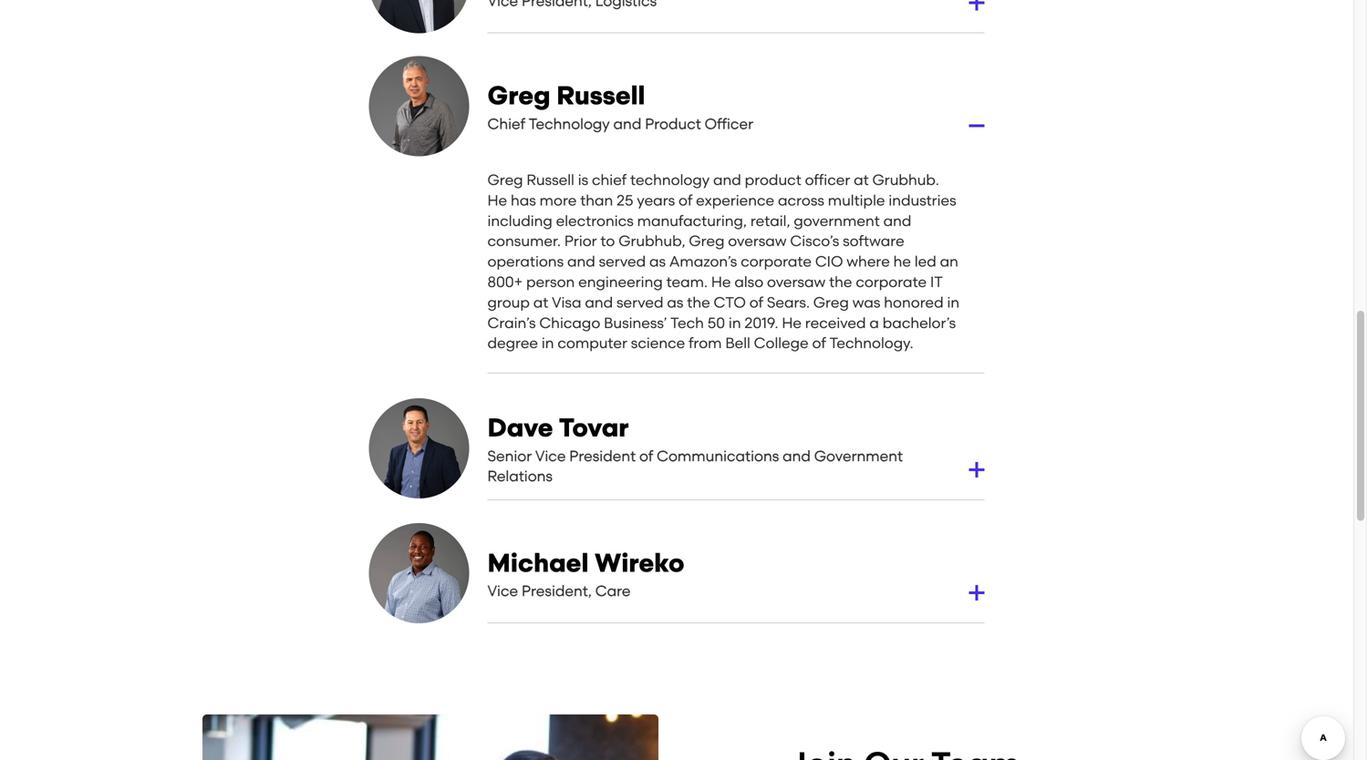 Task type: vqa. For each thing, say whether or not it's contained in the screenshot.
rightmost as
yes



Task type: describe. For each thing, give the bounding box(es) containing it.
he
[[894, 253, 911, 271]]

group
[[488, 294, 530, 311]]

cio
[[815, 253, 843, 271]]

engineering
[[578, 274, 663, 291]]

honored
[[884, 294, 944, 311]]

0 vertical spatial corporate
[[741, 253, 812, 271]]

vice inside michael wireko vice president, care
[[488, 583, 518, 600]]

2019.
[[745, 314, 778, 332]]

michael
[[488, 548, 589, 579]]

team.
[[666, 274, 708, 291]]

of down received
[[812, 335, 826, 352]]

russell for greg russell is chief technology and product officer at grubhub. he has more than 25 years of experience across multiple industries including electronics manufacturing, retail, government and consumer. prior to grubhub, greg oversaw cisco's software operations and served as amazon's corporate cio where he led an 800+ person engineering team. he also oversaw the corporate it group at visa and served as the cto of sears. greg was honored in crain's chicago business' tech 50 in 2019. he received a bachelor's degree in computer science from bell college of technology.
[[527, 171, 575, 189]]

amazon's
[[669, 253, 737, 271]]

0 horizontal spatial in
[[542, 335, 554, 352]]

president
[[569, 448, 636, 465]]

sears.
[[767, 294, 810, 311]]

chief
[[488, 115, 525, 133]]

1 vertical spatial served
[[617, 294, 664, 311]]

government
[[814, 448, 903, 465]]

1 horizontal spatial at
[[854, 171, 869, 189]]

and up experience
[[713, 171, 741, 189]]

led
[[915, 253, 937, 271]]

visa
[[552, 294, 581, 311]]

1 horizontal spatial as
[[667, 294, 684, 311]]

bachelor's
[[883, 314, 956, 332]]

an
[[940, 253, 959, 271]]

officer
[[705, 115, 753, 133]]

president,
[[522, 583, 592, 600]]

1 horizontal spatial corporate
[[856, 274, 927, 291]]

michael wireko vice president, care
[[488, 548, 685, 600]]

greg up received
[[813, 294, 849, 311]]

chicago
[[539, 314, 600, 332]]

800+
[[488, 274, 523, 291]]

of inside dave tovar senior vice president of communications and government relations
[[639, 448, 653, 465]]

a
[[870, 314, 879, 332]]

vice inside dave tovar senior vice president of communications and government relations
[[535, 448, 566, 465]]

tech
[[670, 314, 704, 332]]

including
[[488, 212, 553, 230]]

officer
[[805, 171, 850, 189]]

0 vertical spatial served
[[599, 253, 646, 271]]

degree
[[488, 335, 538, 352]]

1 vertical spatial oversaw
[[767, 274, 826, 291]]

electronics
[[556, 212, 634, 230]]

0 vertical spatial oversaw
[[728, 233, 787, 250]]

where
[[847, 253, 890, 271]]

russell for greg russell chief technology and product officer
[[557, 80, 645, 111]]

of up manufacturing,
[[679, 192, 693, 209]]

product
[[745, 171, 802, 189]]

greg up amazon's
[[689, 233, 725, 250]]

2 horizontal spatial in
[[947, 294, 960, 311]]

industries
[[889, 192, 956, 209]]

cisco's
[[790, 233, 839, 250]]

and inside greg russell chief technology and product officer
[[613, 115, 642, 133]]

greg inside greg russell chief technology and product officer
[[488, 80, 551, 111]]

and inside dave tovar senior vice president of communications and government relations
[[783, 448, 811, 465]]

care
[[595, 583, 631, 600]]



Task type: locate. For each thing, give the bounding box(es) containing it.
chief
[[592, 171, 627, 189]]

software
[[843, 233, 905, 250]]

the down cio
[[829, 274, 852, 291]]

oversaw down retail,
[[728, 233, 787, 250]]

than
[[580, 192, 613, 209]]

the up tech
[[687, 294, 710, 311]]

he down the sears.
[[782, 314, 802, 332]]

in
[[947, 294, 960, 311], [729, 314, 741, 332], [542, 335, 554, 352]]

greg russell chief technology and product officer
[[488, 80, 753, 133]]

1 vertical spatial as
[[667, 294, 684, 311]]

wireko
[[595, 548, 685, 579]]

corporate
[[741, 253, 812, 271], [856, 274, 927, 291]]

russell
[[557, 80, 645, 111], [527, 171, 575, 189]]

2 vertical spatial he
[[782, 314, 802, 332]]

is
[[578, 171, 588, 189]]

of right president
[[639, 448, 653, 465]]

vice up relations
[[535, 448, 566, 465]]

he up cto
[[711, 274, 731, 291]]

corporate up the also
[[741, 253, 812, 271]]

consumer.
[[488, 233, 561, 250]]

at
[[854, 171, 869, 189], [533, 294, 548, 311]]

received
[[805, 314, 866, 332]]

dave tovar senior vice president of communications and government relations
[[488, 413, 903, 485]]

of up 2019.
[[749, 294, 763, 311]]

at up "multiple"
[[854, 171, 869, 189]]

cto
[[714, 294, 746, 311]]

and left product
[[613, 115, 642, 133]]

has
[[511, 192, 536, 209]]

at down person in the top left of the page
[[533, 294, 548, 311]]

russell inside greg russell is chief technology and product officer at grubhub. he has more than 25 years of experience across multiple industries including electronics manufacturing, retail, government and consumer. prior to grubhub, greg oversaw cisco's software operations and served as amazon's corporate cio where he led an 800+ person engineering team. he also oversaw the corporate it group at visa and served as the cto of sears. greg was honored in crain's chicago business' tech 50 in 2019. he received a bachelor's degree in computer science from bell college of technology.
[[527, 171, 575, 189]]

government
[[794, 212, 880, 230]]

1 vertical spatial vice
[[488, 583, 518, 600]]

more
[[540, 192, 577, 209]]

prior
[[564, 233, 597, 250]]

science
[[631, 335, 685, 352]]

crain's
[[488, 314, 536, 332]]

0 vertical spatial the
[[829, 274, 852, 291]]

operations
[[488, 253, 564, 271]]

0 horizontal spatial the
[[687, 294, 710, 311]]

and up software
[[883, 212, 912, 230]]

greg russell is chief technology and product officer at grubhub. he has more than 25 years of experience across multiple industries including electronics manufacturing, retail, government and consumer. prior to grubhub, greg oversaw cisco's software operations and served as amazon's corporate cio where he led an 800+ person engineering team. he also oversaw the corporate it group at visa and served as the cto of sears. greg was honored in crain's chicago business' tech 50 in 2019. he received a bachelor's degree in computer science from bell college of technology.
[[488, 171, 960, 352]]

russell inside greg russell chief technology and product officer
[[557, 80, 645, 111]]

he left has
[[488, 192, 507, 209]]

computer
[[558, 335, 627, 352]]

college
[[754, 335, 809, 352]]

1 vertical spatial corporate
[[856, 274, 927, 291]]

oversaw
[[728, 233, 787, 250], [767, 274, 826, 291]]

1 vertical spatial he
[[711, 274, 731, 291]]

in right honored
[[947, 294, 960, 311]]

served up business' on the left top of the page
[[617, 294, 664, 311]]

relations
[[488, 468, 553, 485]]

corporate down he
[[856, 274, 927, 291]]

of
[[679, 192, 693, 209], [749, 294, 763, 311], [812, 335, 826, 352], [639, 448, 653, 465]]

1 horizontal spatial he
[[711, 274, 731, 291]]

served
[[599, 253, 646, 271], [617, 294, 664, 311]]

1 horizontal spatial vice
[[535, 448, 566, 465]]

it
[[930, 274, 943, 291]]

he
[[488, 192, 507, 209], [711, 274, 731, 291], [782, 314, 802, 332]]

senior
[[488, 448, 532, 465]]

0 horizontal spatial vice
[[488, 583, 518, 600]]

in right 50
[[729, 314, 741, 332]]

product
[[645, 115, 701, 133]]

technology
[[529, 115, 610, 133]]

0 vertical spatial vice
[[535, 448, 566, 465]]

0 horizontal spatial at
[[533, 294, 548, 311]]

2 horizontal spatial he
[[782, 314, 802, 332]]

multiple
[[828, 192, 885, 209]]

vice down michael
[[488, 583, 518, 600]]

greg up the chief
[[488, 80, 551, 111]]

to
[[601, 233, 615, 250]]

technology.
[[829, 335, 914, 352]]

also
[[735, 274, 764, 291]]

0 vertical spatial in
[[947, 294, 960, 311]]

technology
[[630, 171, 710, 189]]

russell up more
[[527, 171, 575, 189]]

oversaw up the sears.
[[767, 274, 826, 291]]

25
[[617, 192, 634, 209]]

communications
[[657, 448, 779, 465]]

and
[[613, 115, 642, 133], [713, 171, 741, 189], [883, 212, 912, 230], [567, 253, 595, 271], [585, 294, 613, 311], [783, 448, 811, 465]]

1 vertical spatial the
[[687, 294, 710, 311]]

50
[[708, 314, 725, 332]]

across
[[778, 192, 824, 209]]

1 horizontal spatial the
[[829, 274, 852, 291]]

and down prior
[[567, 253, 595, 271]]

greg up has
[[488, 171, 523, 189]]

1 horizontal spatial in
[[729, 314, 741, 332]]

and down engineering
[[585, 294, 613, 311]]

as down team.
[[667, 294, 684, 311]]

retail,
[[751, 212, 790, 230]]

from
[[689, 335, 722, 352]]

1 vertical spatial russell
[[527, 171, 575, 189]]

in down chicago
[[542, 335, 554, 352]]

served up engineering
[[599, 253, 646, 271]]

as
[[649, 253, 666, 271], [667, 294, 684, 311]]

0 horizontal spatial corporate
[[741, 253, 812, 271]]

business'
[[604, 314, 667, 332]]

manufacturing,
[[637, 212, 747, 230]]

years
[[637, 192, 675, 209]]

as down grubhub, at the top of page
[[649, 253, 666, 271]]

grubhub.
[[872, 171, 939, 189]]

vice
[[535, 448, 566, 465], [488, 583, 518, 600]]

the
[[829, 274, 852, 291], [687, 294, 710, 311]]

grubhub,
[[619, 233, 686, 250]]

0 horizontal spatial as
[[649, 253, 666, 271]]

1 vertical spatial at
[[533, 294, 548, 311]]

1 vertical spatial in
[[729, 314, 741, 332]]

russell up "technology"
[[557, 80, 645, 111]]

0 vertical spatial as
[[649, 253, 666, 271]]

0 vertical spatial he
[[488, 192, 507, 209]]

greg
[[488, 80, 551, 111], [488, 171, 523, 189], [689, 233, 725, 250], [813, 294, 849, 311]]

0 vertical spatial russell
[[557, 80, 645, 111]]

bell
[[725, 335, 750, 352]]

was
[[853, 294, 881, 311]]

experience
[[696, 192, 775, 209]]

0 horizontal spatial he
[[488, 192, 507, 209]]

person
[[526, 274, 575, 291]]

tovar
[[559, 413, 629, 443]]

0 vertical spatial at
[[854, 171, 869, 189]]

2 vertical spatial in
[[542, 335, 554, 352]]

dave
[[488, 413, 553, 443]]

and left government
[[783, 448, 811, 465]]



